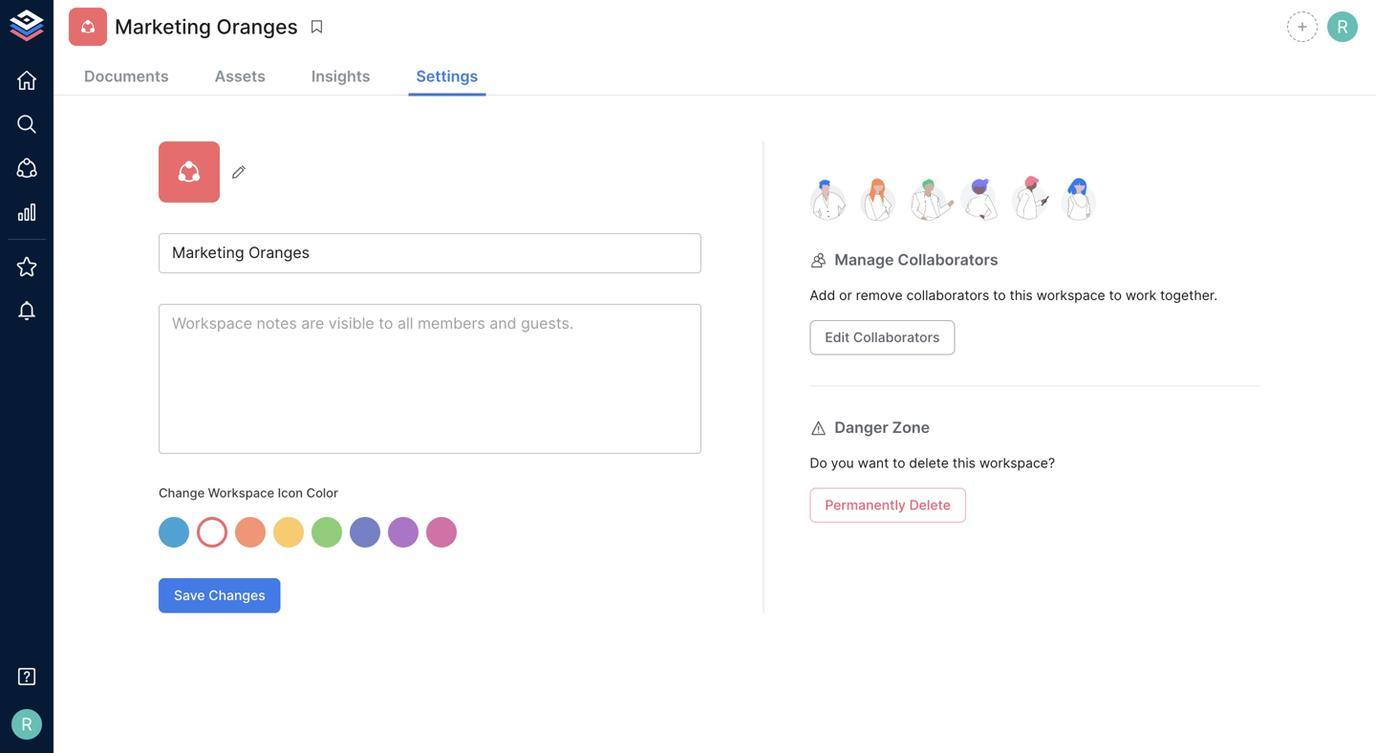 Task type: describe. For each thing, give the bounding box(es) containing it.
work
[[1126, 287, 1157, 304]]

documents
[[84, 67, 169, 86]]

permanently
[[826, 497, 906, 514]]

together.
[[1161, 287, 1218, 304]]

permanently delete button
[[810, 488, 967, 523]]

assets link
[[207, 59, 273, 96]]

collaborators for edit collaborators
[[854, 329, 940, 346]]

collaborators for manage collaborators
[[898, 251, 999, 269]]

or
[[840, 287, 853, 304]]

add or remove collaborators to this workspace to work together.
[[810, 287, 1218, 304]]

r for the top "r" button
[[1338, 16, 1349, 37]]

this for delete
[[953, 455, 976, 471]]

edit collaborators
[[826, 329, 940, 346]]

danger zone
[[835, 418, 931, 437]]

delete
[[910, 497, 951, 514]]

permanently delete
[[826, 497, 951, 514]]

Workspace notes are visible to all members and guests. text field
[[159, 304, 702, 454]]

changes
[[209, 588, 266, 604]]

2 horizontal spatial to
[[1110, 287, 1123, 304]]

settings link
[[409, 59, 486, 96]]

workspace
[[1037, 287, 1106, 304]]

Workspace Name text field
[[159, 233, 702, 273]]

settings
[[416, 67, 478, 86]]

danger
[[835, 418, 889, 437]]



Task type: vqa. For each thing, say whether or not it's contained in the screenshot.
R BUTTON
yes



Task type: locate. For each thing, give the bounding box(es) containing it.
manage collaborators
[[835, 251, 999, 269]]

save
[[174, 588, 205, 604]]

collaborators down remove
[[854, 329, 940, 346]]

1 horizontal spatial r button
[[1325, 9, 1362, 45]]

1 horizontal spatial r
[[1338, 16, 1349, 37]]

workspace?
[[980, 455, 1056, 471]]

change
[[159, 486, 205, 501]]

save changes
[[174, 588, 266, 604]]

1 vertical spatial collaborators
[[854, 329, 940, 346]]

edit collaborators button
[[810, 320, 956, 355]]

do
[[810, 455, 828, 471]]

0 horizontal spatial r button
[[6, 704, 48, 746]]

icon
[[278, 486, 303, 501]]

add
[[810, 287, 836, 304]]

collaborators inside "button"
[[854, 329, 940, 346]]

oranges
[[217, 14, 298, 39]]

edit
[[826, 329, 850, 346]]

1 vertical spatial this
[[953, 455, 976, 471]]

do you want to delete this workspace?
[[810, 455, 1056, 471]]

marketing
[[115, 14, 211, 39]]

insights
[[312, 67, 371, 86]]

1 vertical spatial r button
[[6, 704, 48, 746]]

save changes button
[[159, 579, 281, 614]]

color
[[306, 486, 338, 501]]

assets
[[215, 67, 266, 86]]

0 vertical spatial this
[[1010, 287, 1033, 304]]

0 vertical spatial r
[[1338, 16, 1349, 37]]

0 vertical spatial collaborators
[[898, 251, 999, 269]]

r
[[1338, 16, 1349, 37], [21, 714, 32, 735]]

manage
[[835, 251, 895, 269]]

1 horizontal spatial to
[[994, 287, 1007, 304]]

this left workspace
[[1010, 287, 1033, 304]]

to
[[994, 287, 1007, 304], [1110, 287, 1123, 304], [893, 455, 906, 471]]

1 vertical spatial r
[[21, 714, 32, 735]]

documents link
[[76, 59, 177, 96]]

to right want at bottom
[[893, 455, 906, 471]]

to left work
[[1110, 287, 1123, 304]]

marketing oranges
[[115, 14, 298, 39]]

want
[[858, 455, 889, 471]]

change workspace icon color
[[159, 486, 338, 501]]

r button
[[1325, 9, 1362, 45], [6, 704, 48, 746]]

this right delete
[[953, 455, 976, 471]]

0 vertical spatial r button
[[1325, 9, 1362, 45]]

insights link
[[304, 59, 378, 96]]

remove
[[856, 287, 903, 304]]

bookmark image
[[309, 18, 326, 35]]

delete
[[910, 455, 949, 471]]

1 horizontal spatial this
[[1010, 287, 1033, 304]]

r for "r" button to the bottom
[[21, 714, 32, 735]]

0 horizontal spatial to
[[893, 455, 906, 471]]

collaborators
[[898, 251, 999, 269], [854, 329, 940, 346]]

this
[[1010, 287, 1033, 304], [953, 455, 976, 471]]

collaborators up collaborators
[[898, 251, 999, 269]]

0 horizontal spatial this
[[953, 455, 976, 471]]

collaborators
[[907, 287, 990, 304]]

to right collaborators
[[994, 287, 1007, 304]]

this for to
[[1010, 287, 1033, 304]]

0 horizontal spatial r
[[21, 714, 32, 735]]

zone
[[893, 418, 931, 437]]

workspace
[[208, 486, 275, 501]]

you
[[832, 455, 855, 471]]



